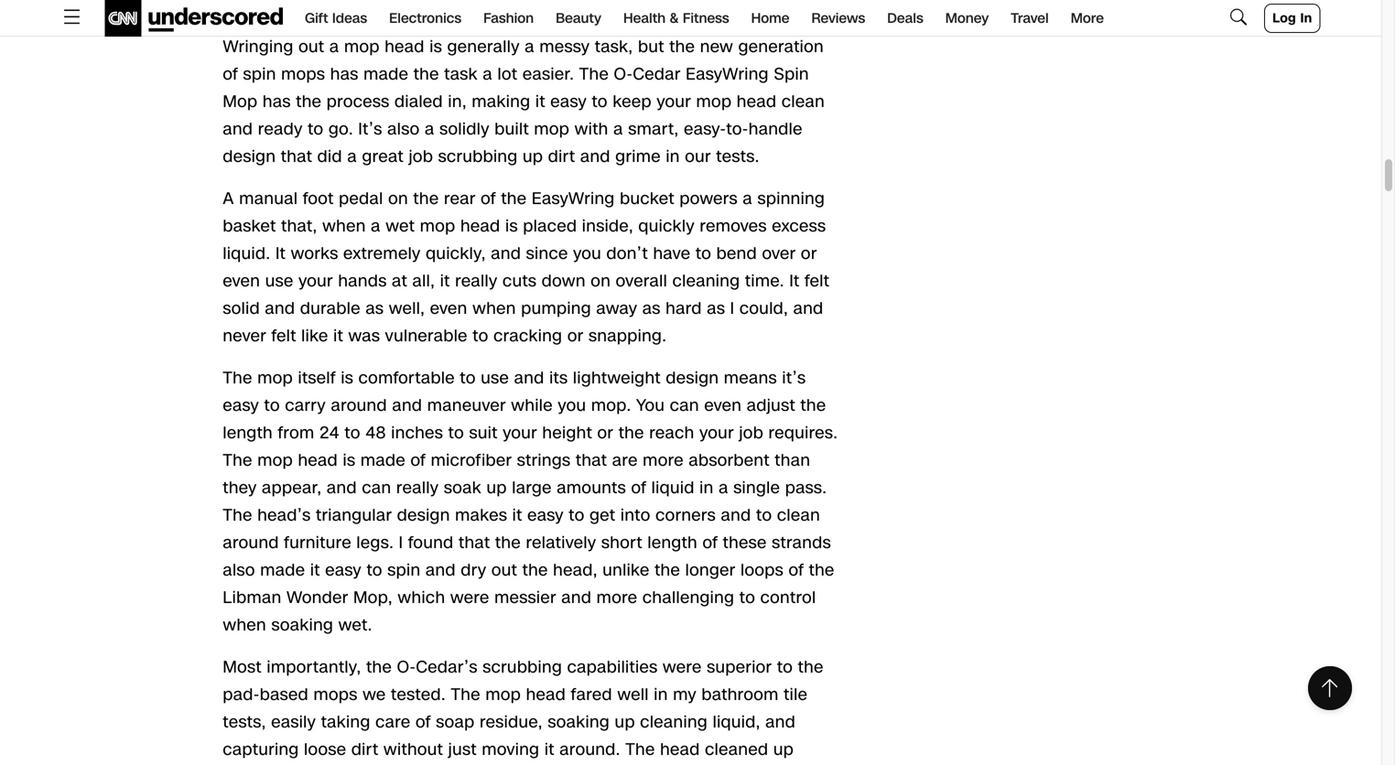 Task type: vqa. For each thing, say whether or not it's contained in the screenshot.
the bottommost the Business
no



Task type: locate. For each thing, give the bounding box(es) containing it.
the up ready
[[296, 90, 322, 113]]

fared
[[571, 684, 612, 706]]

2 horizontal spatial when
[[473, 297, 516, 320]]

were inside most importantly, the o-cedar's scrubbing capabilities were superior to the pad-based mops we tested. the mop head fared well in my bathroom tile tests, easily taking care of soap residue, soaking up cleaning liquid, and capturing loose dirt without just moving it around. the head cleaned
[[663, 656, 702, 679]]

1 horizontal spatial really
[[455, 270, 498, 293]]

to down single
[[756, 504, 772, 527]]

1 horizontal spatial dirt
[[548, 145, 575, 168]]

go.
[[329, 118, 353, 141]]

1 horizontal spatial job
[[739, 422, 764, 445]]

1 vertical spatial out
[[492, 559, 517, 582]]

a
[[329, 35, 339, 58], [525, 35, 535, 58], [483, 63, 493, 86], [425, 118, 435, 141], [614, 118, 623, 141], [347, 145, 357, 168], [743, 187, 753, 210], [371, 215, 381, 238], [719, 477, 729, 500]]

0 horizontal spatial on
[[388, 187, 408, 210]]

when down pedal
[[322, 215, 366, 238]]

o- up keep
[[614, 63, 633, 86]]

a up easier.
[[525, 35, 535, 58]]

1 vertical spatial or
[[568, 325, 584, 348]]

0 vertical spatial design
[[223, 145, 276, 168]]

the
[[670, 35, 695, 58], [414, 63, 439, 86], [296, 90, 322, 113], [413, 187, 439, 210], [501, 187, 527, 210], [801, 394, 826, 417], [619, 422, 644, 445], [495, 532, 521, 554], [522, 559, 548, 582], [655, 559, 680, 582], [809, 559, 835, 582], [366, 656, 392, 679], [798, 656, 824, 679]]

also inside the mop itself is comfortable to use and its lightweight design means it's easy to carry around and maneuver while you mop. you can even adjust the length from 24 to 48 inches to suit your height or the reach your job requires. the mop head is made of microfiber strings that are more absorbent than they appear, and can really soak up large amounts of liquid in a single pass. the head's triangular design makes it easy to get into corners and to clean around furniture legs. i found that the relatively short length of these strands also made it easy to spin and dry out the head, unlike the longer loops of the libman wonder mop, which were messier and more challenging to control when soaking wet.
[[223, 559, 255, 582]]

0 horizontal spatial also
[[223, 559, 255, 582]]

and up "these"
[[721, 504, 751, 527]]

single
[[734, 477, 780, 500]]

0 horizontal spatial i
[[399, 532, 403, 554]]

based
[[260, 684, 309, 706]]

task
[[444, 63, 478, 86]]

mop inside most importantly, the o-cedar's scrubbing capabilities were superior to the pad-based mops we tested. the mop head fared well in my bathroom tile tests, easily taking care of soap residue, soaking up cleaning liquid, and capturing loose dirt without just moving it around. the head cleaned
[[486, 684, 521, 706]]

also down the dialed
[[387, 118, 420, 141]]

tile
[[784, 684, 808, 706]]

task,
[[595, 35, 633, 58]]

0 horizontal spatial use
[[265, 270, 294, 293]]

1 horizontal spatial also
[[387, 118, 420, 141]]

0 horizontal spatial dirt
[[351, 739, 379, 761]]

easywring inside a manual foot pedal on the rear of the easywring bucket powers a spinning basket that, when a wet mop head is placed inside, quickly removes excess liquid. it works extremely quickly, and since you don't have to bend over or even use your hands at all, it really cuts down on overall cleaning time. it felt solid and durable as well, even when pumping away as hard as i could, and never felt like it was vulnerable to cracking or snapping.
[[532, 187, 615, 210]]

as up was
[[366, 297, 384, 320]]

cleaning up hard at the top of page
[[673, 270, 740, 293]]

really left soak
[[396, 477, 439, 500]]

mop
[[223, 90, 258, 113]]

0 vertical spatial clean
[[782, 90, 825, 113]]

or down mop.
[[597, 422, 614, 445]]

it inside wringing out a mop head is generally a messy task, but the new generation of spin mops has made the task a lot easier. the o-cedar easywring spin mop has the process dialed in, making it easy to keep your mop head clean and ready to go. it's also a solidly built mop with a smart, easy-to-handle design that did a great job scrubbing up dirt and grime in our tests.
[[536, 90, 546, 113]]

and right 'could,'
[[793, 297, 824, 320]]

2 vertical spatial even
[[704, 394, 742, 417]]

legs.
[[357, 532, 394, 554]]

up down the well
[[615, 711, 635, 734]]

0 horizontal spatial can
[[362, 477, 391, 500]]

spinning
[[758, 187, 825, 210]]

in
[[666, 145, 680, 168], [700, 477, 714, 500], [654, 684, 668, 706]]

1 as from the left
[[366, 297, 384, 320]]

2 horizontal spatial up
[[615, 711, 635, 734]]

also inside wringing out a mop head is generally a messy task, but the new generation of spin mops has made the task a lot easier. the o-cedar easywring spin mop has the process dialed in, making it easy to keep your mop head clean and ready to go. it's also a solidly built mop with a smart, easy-to-handle design that did a great job scrubbing up dirt and grime in our tests.
[[387, 118, 420, 141]]

wet
[[386, 215, 415, 238]]

2 vertical spatial design
[[397, 504, 450, 527]]

really inside a manual foot pedal on the rear of the easywring bucket powers a spinning basket that, when a wet mop head is placed inside, quickly removes excess liquid. it works extremely quickly, and since you don't have to bend over or even use your hands at all, it really cuts down on overall cleaning time. it felt solid and durable as well, even when pumping away as hard as i could, and never felt like it was vulnerable to cracking or snapping.
[[455, 270, 498, 293]]

i inside a manual foot pedal on the rear of the easywring bucket powers a spinning basket that, when a wet mop head is placed inside, quickly removes excess liquid. it works extremely quickly, and since you don't have to bend over or even use your hands at all, it really cuts down on overall cleaning time. it felt solid and durable as well, even when pumping away as hard as i could, and never felt like it was vulnerable to cracking or snapping.
[[730, 297, 735, 320]]

dialed
[[395, 90, 443, 113]]

up inside wringing out a mop head is generally a messy task, but the new generation of spin mops has made the task a lot easier. the o-cedar easywring spin mop has the process dialed in, making it easy to keep your mop head clean and ready to go. it's also a solidly built mop with a smart, easy-to-handle design that did a great job scrubbing up dirt and grime in our tests.
[[523, 145, 543, 168]]

1 horizontal spatial o-
[[614, 63, 633, 86]]

easier.
[[523, 63, 574, 86]]

design down ready
[[223, 145, 276, 168]]

1 horizontal spatial length
[[648, 532, 698, 554]]

more link
[[1071, 0, 1104, 37]]

well,
[[389, 297, 425, 320]]

clean down spin in the right top of the page
[[782, 90, 825, 113]]

the up they
[[223, 449, 252, 472]]

2 vertical spatial up
[[615, 711, 635, 734]]

has up process
[[330, 63, 359, 86]]

tests.
[[716, 145, 760, 168]]

1 vertical spatial you
[[558, 394, 586, 417]]

clean inside wringing out a mop head is generally a messy task, but the new generation of spin mops has made the task a lot easier. the o-cedar easywring spin mop has the process dialed in, making it easy to keep your mop head clean and ready to go. it's also a solidly built mop with a smart, easy-to-handle design that did a great job scrubbing up dirt and grime in our tests.
[[782, 90, 825, 113]]

the up challenging
[[655, 559, 680, 582]]

libman
[[223, 587, 282, 609]]

1 vertical spatial up
[[487, 477, 507, 500]]

when down cuts
[[473, 297, 516, 320]]

1 horizontal spatial as
[[643, 297, 661, 320]]

clean inside the mop itself is comfortable to use and its lightweight design means it's easy to carry around and maneuver while you mop. you can even adjust the length from 24 to 48 inches to suit your height or the reach your job requires. the mop head is made of microfiber strings that are more absorbent than they appear, and can really soak up large amounts of liquid in a single pass. the head's triangular design makes it easy to get into corners and to clean around furniture legs. i found that the relatively short length of these strands also made it easy to spin and dry out the head, unlike the longer loops of the libman wonder mop, which were messier and more challenging to control when soaking wet.
[[777, 504, 820, 527]]

0 horizontal spatial soaking
[[271, 614, 333, 637]]

head down electronics
[[385, 35, 425, 58]]

to
[[592, 90, 608, 113], [308, 118, 324, 141], [696, 242, 712, 265], [473, 325, 489, 348], [460, 367, 476, 390], [264, 394, 280, 417], [345, 422, 361, 445], [448, 422, 464, 445], [569, 504, 585, 527], [756, 504, 772, 527], [367, 559, 383, 582], [740, 587, 756, 609], [777, 656, 793, 679]]

0 vertical spatial on
[[388, 187, 408, 210]]

1 horizontal spatial on
[[591, 270, 611, 293]]

messy
[[540, 35, 590, 58]]

easy down easier.
[[551, 90, 587, 113]]

spin down wringing
[[243, 63, 276, 86]]

itself
[[298, 367, 336, 390]]

around up 48
[[331, 394, 387, 417]]

1 vertical spatial design
[[666, 367, 719, 390]]

pumping
[[521, 297, 591, 320]]

extremely
[[343, 242, 421, 265]]

that
[[281, 145, 312, 168], [576, 449, 607, 472], [459, 532, 490, 554]]

to left suit
[[448, 422, 464, 445]]

1 horizontal spatial that
[[459, 532, 490, 554]]

1 vertical spatial has
[[263, 90, 291, 113]]

1 horizontal spatial around
[[331, 394, 387, 417]]

use down liquid.
[[265, 270, 294, 293]]

soak
[[444, 477, 482, 500]]

get
[[590, 504, 616, 527]]

0 horizontal spatial length
[[223, 422, 273, 445]]

0 vertical spatial cleaning
[[673, 270, 740, 293]]

its
[[549, 367, 568, 390]]

works
[[291, 242, 338, 265]]

you up 'height'
[[558, 394, 586, 417]]

0 vertical spatial really
[[455, 270, 498, 293]]

use up the maneuver
[[481, 367, 509, 390]]

1 vertical spatial were
[[663, 656, 702, 679]]

o- inside most importantly, the o-cedar's scrubbing capabilities were superior to the pad-based mops we tested. the mop head fared well in my bathroom tile tests, easily taking care of soap residue, soaking up cleaning liquid, and capturing loose dirt without just moving it around. the head cleaned
[[397, 656, 416, 679]]

spin inside wringing out a mop head is generally a messy task, but the new generation of spin mops has made the task a lot easier. the o-cedar easywring spin mop has the process dialed in, making it easy to keep your mop head clean and ready to go. it's also a solidly built mop with a smart, easy-to-handle design that did a great job scrubbing up dirt and grime in our tests.
[[243, 63, 276, 86]]

soaking inside the mop itself is comfortable to use and its lightweight design means it's easy to carry around and maneuver while you mop. you can even adjust the length from 24 to 48 inches to suit your height or the reach your job requires. the mop head is made of microfiber strings that are more absorbent than they appear, and can really soak up large amounts of liquid in a single pass. the head's triangular design makes it easy to get into corners and to clean around furniture legs. i found that the relatively short length of these strands also made it easy to spin and dry out the head, unlike the longer loops of the libman wonder mop, which were messier and more challenging to control when soaking wet.
[[271, 614, 333, 637]]

mops inside most importantly, the o-cedar's scrubbing capabilities were superior to the pad-based mops we tested. the mop head fared well in my bathroom tile tests, easily taking care of soap residue, soaking up cleaning liquid, and capturing loose dirt without just moving it around. the head cleaned
[[314, 684, 358, 706]]

cleaning inside most importantly, the o-cedar's scrubbing capabilities were superior to the pad-based mops we tested. the mop head fared well in my bathroom tile tests, easily taking care of soap residue, soaking up cleaning liquid, and capturing loose dirt without just moving it around. the head cleaned
[[640, 711, 708, 734]]

1 vertical spatial o-
[[397, 656, 416, 679]]

soaking
[[271, 614, 333, 637], [548, 711, 610, 734]]

1 horizontal spatial or
[[597, 422, 614, 445]]

reviews link
[[812, 0, 865, 37]]

even down means
[[704, 394, 742, 417]]

1 vertical spatial even
[[430, 297, 468, 320]]

the down task,
[[579, 63, 609, 86]]

0 vertical spatial it
[[276, 242, 286, 265]]

1 vertical spatial i
[[399, 532, 403, 554]]

0 horizontal spatial felt
[[271, 325, 296, 348]]

1 horizontal spatial i
[[730, 297, 735, 320]]

or down excess on the top of the page
[[801, 242, 817, 265]]

0 vertical spatial scrubbing
[[438, 145, 518, 168]]

design left means
[[666, 367, 719, 390]]

home
[[751, 9, 790, 28]]

1 horizontal spatial easywring
[[686, 63, 769, 86]]

0 horizontal spatial more
[[597, 587, 638, 609]]

easywring up placed at the left top
[[532, 187, 615, 210]]

at
[[392, 270, 408, 293]]

than
[[775, 449, 811, 472]]

0 vertical spatial has
[[330, 63, 359, 86]]

0 vertical spatial mops
[[281, 63, 325, 86]]

of inside most importantly, the o-cedar's scrubbing capabilities were superior to the pad-based mops we tested. the mop head fared well in my bathroom tile tests, easily taking care of soap residue, soaking up cleaning liquid, and capturing loose dirt without just moving it around. the head cleaned
[[416, 711, 431, 734]]

process
[[327, 90, 390, 113]]

were inside the mop itself is comfortable to use and its lightweight design means it's easy to carry around and maneuver while you mop. you can even adjust the length from 24 to 48 inches to suit your height or the reach your job requires. the mop head is made of microfiber strings that are more absorbent than they appear, and can really soak up large amounts of liquid in a single pass. the head's triangular design makes it easy to get into corners and to clean around furniture legs. i found that the relatively short length of these strands also made it easy to spin and dry out the head, unlike the longer loops of the libman wonder mop, which were messier and more challenging to control when soaking wet.
[[450, 587, 490, 609]]

that down ready
[[281, 145, 312, 168]]

up inside most importantly, the o-cedar's scrubbing capabilities were superior to the pad-based mops we tested. the mop head fared well in my bathroom tile tests, easily taking care of soap residue, soaking up cleaning liquid, and capturing loose dirt without just moving it around. the head cleaned
[[615, 711, 635, 734]]

mop up residue,
[[486, 684, 521, 706]]

1 vertical spatial use
[[481, 367, 509, 390]]

cuts
[[503, 270, 537, 293]]

made inside wringing out a mop head is generally a messy task, but the new generation of spin mops has made the task a lot easier. the o-cedar easywring spin mop has the process dialed in, making it easy to keep your mop head clean and ready to go. it's also a solidly built mop with a smart, easy-to-handle design that did a great job scrubbing up dirt and grime in our tests.
[[364, 63, 409, 86]]

1 vertical spatial really
[[396, 477, 439, 500]]

0 vertical spatial that
[[281, 145, 312, 168]]

use inside a manual foot pedal on the rear of the easywring bucket powers a spinning basket that, when a wet mop head is placed inside, quickly removes excess liquid. it works extremely quickly, and since you don't have to bend over or even use your hands at all, it really cuts down on overall cleaning time. it felt solid and durable as well, even when pumping away as hard as i could, and never felt like it was vulnerable to cracking or snapping.
[[265, 270, 294, 293]]

my
[[673, 684, 697, 706]]

0 vertical spatial o-
[[614, 63, 633, 86]]

and
[[223, 118, 253, 141], [580, 145, 611, 168], [491, 242, 521, 265], [265, 297, 295, 320], [793, 297, 824, 320], [514, 367, 544, 390], [392, 394, 422, 417], [327, 477, 357, 500], [721, 504, 751, 527], [426, 559, 456, 582], [562, 587, 592, 609], [766, 711, 796, 734]]

head down 24
[[298, 449, 338, 472]]

1 vertical spatial spin
[[388, 559, 421, 582]]

1 vertical spatial in
[[700, 477, 714, 500]]

out inside the mop itself is comfortable to use and its lightweight design means it's easy to carry around and maneuver while you mop. you can even adjust the length from 24 to 48 inches to suit your height or the reach your job requires. the mop head is made of microfiber strings that are more absorbent than they appear, and can really soak up large amounts of liquid in a single pass. the head's triangular design makes it easy to get into corners and to clean around furniture legs. i found that the relatively short length of these strands also made it easy to spin and dry out the head, unlike the longer loops of the libman wonder mop, which were messier and more challenging to control when soaking wet.
[[492, 559, 517, 582]]

the up messier
[[522, 559, 548, 582]]

in,
[[448, 90, 467, 113]]

the up tile
[[798, 656, 824, 679]]

triangular
[[316, 504, 392, 527]]

0 vertical spatial job
[[409, 145, 433, 168]]

amounts
[[557, 477, 626, 500]]

1 horizontal spatial it
[[790, 270, 800, 293]]

1 vertical spatial more
[[597, 587, 638, 609]]

0 vertical spatial were
[[450, 587, 490, 609]]

even up vulnerable
[[430, 297, 468, 320]]

clean
[[782, 90, 825, 113], [777, 504, 820, 527]]

in inside wringing out a mop head is generally a messy task, but the new generation of spin mops has made the task a lot easier. the o-cedar easywring spin mop has the process dialed in, making it easy to keep your mop head clean and ready to go. it's also a solidly built mop with a smart, easy-to-handle design that did a great job scrubbing up dirt and grime in our tests.
[[666, 145, 680, 168]]

the down health & fitness
[[670, 35, 695, 58]]

they
[[223, 477, 257, 500]]

0 horizontal spatial around
[[223, 532, 279, 554]]

mop
[[344, 35, 380, 58], [696, 90, 732, 113], [534, 118, 570, 141], [420, 215, 455, 238], [257, 367, 293, 390], [257, 449, 293, 472], [486, 684, 521, 706]]

just
[[448, 739, 477, 761]]

of up into
[[631, 477, 647, 500]]

0 horizontal spatial when
[[223, 614, 266, 637]]

dirt
[[548, 145, 575, 168], [351, 739, 379, 761]]

a manual foot pedal on the rear of the easywring bucket powers a spinning basket that, when a wet mop head is placed inside, quickly removes excess liquid. it works extremely quickly, and since you don't have to bend over or even use your hands at all, it really cuts down on overall cleaning time. it felt solid and durable as well, even when pumping away as hard as i could, and never felt like it was vulnerable to cracking or snapping.
[[223, 187, 830, 348]]

head
[[385, 35, 425, 58], [737, 90, 777, 113], [461, 215, 500, 238], [298, 449, 338, 472], [526, 684, 566, 706], [660, 739, 700, 761]]

is inside a manual foot pedal on the rear of the easywring bucket powers a spinning basket that, when a wet mop head is placed inside, quickly removes excess liquid. it works extremely quickly, and since you don't have to bend over or even use your hands at all, it really cuts down on overall cleaning time. it felt solid and durable as well, even when pumping away as hard as i could, and never felt like it was vulnerable to cracking or snapping.
[[505, 215, 518, 238]]

0 horizontal spatial up
[[487, 477, 507, 500]]

into
[[621, 504, 651, 527]]

1 horizontal spatial has
[[330, 63, 359, 86]]

of inside a manual foot pedal on the rear of the easywring bucket powers a spinning basket that, when a wet mop head is placed inside, quickly removes excess liquid. it works extremely quickly, and since you don't have to bend over or even use your hands at all, it really cuts down on overall cleaning time. it felt solid and durable as well, even when pumping away as hard as i could, and never felt like it was vulnerable to cracking or snapping.
[[481, 187, 496, 210]]

1 horizontal spatial were
[[663, 656, 702, 679]]

mop.
[[591, 394, 631, 417]]

absorbent
[[689, 449, 770, 472]]

0 horizontal spatial job
[[409, 145, 433, 168]]

scrubbing down solidly
[[438, 145, 518, 168]]

0 horizontal spatial were
[[450, 587, 490, 609]]

0 horizontal spatial as
[[366, 297, 384, 320]]

even up solid
[[223, 270, 260, 293]]

a inside the mop itself is comfortable to use and its lightweight design means it's easy to carry around and maneuver while you mop. you can even adjust the length from 24 to 48 inches to suit your height or the reach your job requires. the mop head is made of microfiber strings that are more absorbent than they appear, and can really soak up large amounts of liquid in a single pass. the head's triangular design makes it easy to get into corners and to clean around furniture legs. i found that the relatively short length of these strands also made it easy to spin and dry out the head, unlike the longer loops of the libman wonder mop, which were messier and more challenging to control when soaking wet.
[[719, 477, 729, 500]]

scrubbing
[[438, 145, 518, 168], [483, 656, 562, 679]]

0 vertical spatial more
[[643, 449, 684, 472]]

dirt down "with"
[[548, 145, 575, 168]]

dirt inside wringing out a mop head is generally a messy task, but the new generation of spin mops has made the task a lot easier. the o-cedar easywring spin mop has the process dialed in, making it easy to keep your mop head clean and ready to go. it's also a solidly built mop with a smart, easy-to-handle design that did a great job scrubbing up dirt and grime in our tests.
[[548, 145, 575, 168]]

1 vertical spatial cleaning
[[640, 711, 708, 734]]

you inside the mop itself is comfortable to use and its lightweight design means it's easy to carry around and maneuver while you mop. you can even adjust the length from 24 to 48 inches to suit your height or the reach your job requires. the mop head is made of microfiber strings that are more absorbent than they appear, and can really soak up large amounts of liquid in a single pass. the head's triangular design makes it easy to get into corners and to clean around furniture legs. i found that the relatively short length of these strands also made it easy to spin and dry out the head, unlike the longer loops of the libman wonder mop, which were messier and more challenging to control when soaking wet.
[[558, 394, 586, 417]]

most importantly, the o-cedar's scrubbing capabilities were superior to the pad-based mops we tested. the mop head fared well in my bathroom tile tests, easily taking care of soap residue, soaking up cleaning liquid, and capturing loose dirt without just moving it around. the head cleaned
[[223, 656, 824, 765]]

can up reach
[[670, 394, 699, 417]]

found
[[408, 532, 454, 554]]

it down that,
[[276, 242, 286, 265]]

were down the dry
[[450, 587, 490, 609]]

0 vertical spatial up
[[523, 145, 543, 168]]

0 vertical spatial i
[[730, 297, 735, 320]]

0 horizontal spatial o-
[[397, 656, 416, 679]]

your down cedar on the left
[[657, 90, 691, 113]]

that,
[[281, 215, 317, 238]]

1 vertical spatial dirt
[[351, 739, 379, 761]]

0 horizontal spatial spin
[[243, 63, 276, 86]]

head up handle on the top of the page
[[737, 90, 777, 113]]

of up "longer"
[[703, 532, 718, 554]]

soap
[[436, 711, 475, 734]]

a left wet
[[371, 215, 381, 238]]

0 vertical spatial in
[[666, 145, 680, 168]]

1 vertical spatial scrubbing
[[483, 656, 562, 679]]

also up libman at the bottom
[[223, 559, 255, 582]]

out right the dry
[[492, 559, 517, 582]]

0 vertical spatial felt
[[805, 270, 830, 293]]

more
[[643, 449, 684, 472], [597, 587, 638, 609]]

when down libman at the bottom
[[223, 614, 266, 637]]

2 vertical spatial in
[[654, 684, 668, 706]]

really inside the mop itself is comfortable to use and its lightweight design means it's easy to carry around and maneuver while you mop. you can even adjust the length from 24 to 48 inches to suit your height or the reach your job requires. the mop head is made of microfiber strings that are more absorbent than they appear, and can really soak up large amounts of liquid in a single pass. the head's triangular design makes it easy to get into corners and to clean around furniture legs. i found that the relatively short length of these strands also made it easy to spin and dry out the head, unlike the longer loops of the libman wonder mop, which were messier and more challenging to control when soaking wet.
[[396, 477, 439, 500]]

24
[[320, 422, 340, 445]]

of right rear
[[481, 187, 496, 210]]

durable
[[300, 297, 361, 320]]

more down reach
[[643, 449, 684, 472]]

job
[[409, 145, 433, 168], [739, 422, 764, 445]]

2 horizontal spatial design
[[666, 367, 719, 390]]

use inside the mop itself is comfortable to use and its lightweight design means it's easy to carry around and maneuver while you mop. you can even adjust the length from 24 to 48 inches to suit your height or the reach your job requires. the mop head is made of microfiber strings that are more absorbent than they appear, and can really soak up large amounts of liquid in a single pass. the head's triangular design makes it easy to get into corners and to clean around furniture legs. i found that the relatively short length of these strands also made it easy to spin and dry out the head, unlike the longer loops of the libman wonder mop, which were messier and more challenging to control when soaking wet.
[[481, 367, 509, 390]]

cleaning down my
[[640, 711, 708, 734]]

1 vertical spatial also
[[223, 559, 255, 582]]

adjust
[[747, 394, 796, 417]]

comfortable
[[359, 367, 455, 390]]

tested.
[[391, 684, 446, 706]]

your inside wringing out a mop head is generally a messy task, but the new generation of spin mops has made the task a lot easier. the o-cedar easywring spin mop has the process dialed in, making it easy to keep your mop head clean and ready to go. it's also a solidly built mop with a smart, easy-to-handle design that did a great job scrubbing up dirt and grime in our tests.
[[657, 90, 691, 113]]

to up tile
[[777, 656, 793, 679]]

that inside wringing out a mop head is generally a messy task, but the new generation of spin mops has made the task a lot easier. the o-cedar easywring spin mop has the process dialed in, making it easy to keep your mop head clean and ready to go. it's also a solidly built mop with a smart, easy-to-handle design that did a great job scrubbing up dirt and grime in our tests.
[[281, 145, 312, 168]]

mop up carry
[[257, 367, 293, 390]]

on
[[388, 187, 408, 210], [591, 270, 611, 293]]

head inside the mop itself is comfortable to use and its lightweight design means it's easy to carry around and maneuver while you mop. you can even adjust the length from 24 to 48 inches to suit your height or the reach your job requires. the mop head is made of microfiber strings that are more absorbent than they appear, and can really soak up large amounts of liquid in a single pass. the head's triangular design makes it easy to get into corners and to clean around furniture legs. i found that the relatively short length of these strands also made it easy to spin and dry out the head, unlike the longer loops of the libman wonder mop, which were messier and more challenging to control when soaking wet.
[[298, 449, 338, 472]]

and down 'comfortable'
[[392, 394, 422, 417]]

your up absorbent
[[700, 422, 734, 445]]

of up mop
[[223, 63, 238, 86]]

soaking inside most importantly, the o-cedar's scrubbing capabilities were superior to the pad-based mops we tested. the mop head fared well in my bathroom tile tests, easily taking care of soap residue, soaking up cleaning liquid, and capturing loose dirt without just moving it around. the head cleaned
[[548, 711, 610, 734]]

wet.
[[338, 614, 372, 637]]

1 vertical spatial around
[[223, 532, 279, 554]]

1 vertical spatial easywring
[[532, 187, 615, 210]]

a down gift ideas
[[329, 35, 339, 58]]

also
[[387, 118, 420, 141], [223, 559, 255, 582]]

the inside wringing out a mop head is generally a messy task, but the new generation of spin mops has made the task a lot easier. the o-cedar easywring spin mop has the process dialed in, making it easy to keep your mop head clean and ready to go. it's also a solidly built mop with a smart, easy-to-handle design that did a great job scrubbing up dirt and grime in our tests.
[[579, 63, 609, 86]]

placed
[[523, 215, 577, 238]]

o- inside wringing out a mop head is generally a messy task, but the new generation of spin mops has made the task a lot easier. the o-cedar easywring spin mop has the process dialed in, making it easy to keep your mop head clean and ready to go. it's also a solidly built mop with a smart, easy-to-handle design that did a great job scrubbing up dirt and grime in our tests.
[[614, 63, 633, 86]]

o-
[[614, 63, 633, 86], [397, 656, 416, 679]]

0 vertical spatial easywring
[[686, 63, 769, 86]]

made down 48
[[361, 449, 406, 472]]

0 vertical spatial made
[[364, 63, 409, 86]]

out down gift
[[299, 35, 324, 58]]

built
[[495, 118, 529, 141]]

2 vertical spatial or
[[597, 422, 614, 445]]

has up ready
[[263, 90, 291, 113]]

i inside the mop itself is comfortable to use and its lightweight design means it's easy to carry around and maneuver while you mop. you can even adjust the length from 24 to 48 inches to suit your height or the reach your job requires. the mop head is made of microfiber strings that are more absorbent than they appear, and can really soak up large amounts of liquid in a single pass. the head's triangular design makes it easy to get into corners and to clean around furniture legs. i found that the relatively short length of these strands also made it easy to spin and dry out the head, unlike the longer loops of the libman wonder mop, which were messier and more challenging to control when soaking wet.
[[399, 532, 403, 554]]

of inside wringing out a mop head is generally a messy task, but the new generation of spin mops has made the task a lot easier. the o-cedar easywring spin mop has the process dialed in, making it easy to keep your mop head clean and ready to go. it's also a solidly built mop with a smart, easy-to-handle design that did a great job scrubbing up dirt and grime in our tests.
[[223, 63, 238, 86]]

hard
[[666, 297, 702, 320]]

don't
[[607, 242, 648, 265]]

design
[[223, 145, 276, 168], [666, 367, 719, 390], [397, 504, 450, 527]]

easy
[[551, 90, 587, 113], [223, 394, 259, 417], [528, 504, 564, 527], [325, 559, 362, 582]]

0 horizontal spatial that
[[281, 145, 312, 168]]

1 horizontal spatial spin
[[388, 559, 421, 582]]

that up the dry
[[459, 532, 490, 554]]

mop up quickly,
[[420, 215, 455, 238]]

0 horizontal spatial really
[[396, 477, 439, 500]]

on up wet
[[388, 187, 408, 210]]

i left 'could,'
[[730, 297, 735, 320]]

and down the 'head,'
[[562, 587, 592, 609]]

mops down wringing
[[281, 63, 325, 86]]

1 horizontal spatial when
[[322, 215, 366, 238]]

to right have
[[696, 242, 712, 265]]

1 horizontal spatial felt
[[805, 270, 830, 293]]

superior
[[707, 656, 772, 679]]

1 horizontal spatial up
[[523, 145, 543, 168]]

soaking down the wonder
[[271, 614, 333, 637]]

0 vertical spatial can
[[670, 394, 699, 417]]

on up away
[[591, 270, 611, 293]]

dirt down the taking
[[351, 739, 379, 761]]



Task type: describe. For each thing, give the bounding box(es) containing it.
the down strands
[[809, 559, 835, 582]]

powers
[[680, 187, 738, 210]]

the mop itself is comfortable to use and its lightweight design means it's easy to carry around and maneuver while you mop. you can even adjust the length from 24 to 48 inches to suit your height or the reach your job requires. the mop head is made of microfiber strings that are more absorbent than they appear, and can really soak up large amounts of liquid in a single pass. the head's triangular design makes it easy to get into corners and to clean around furniture legs. i found that the relatively short length of these strands also made it easy to spin and dry out the head, unlike the longer loops of the libman wonder mop, which were messier and more challenging to control when soaking wet.
[[223, 367, 838, 637]]

to up the maneuver
[[460, 367, 476, 390]]

easy down furniture
[[325, 559, 362, 582]]

it inside most importantly, the o-cedar's scrubbing capabilities were superior to the pad-based mops we tested. the mop head fared well in my bathroom tile tests, easily taking care of soap residue, soaking up cleaning liquid, and capturing loose dirt without just moving it around. the head cleaned
[[545, 739, 555, 761]]

0 horizontal spatial or
[[568, 325, 584, 348]]

a up removes
[[743, 187, 753, 210]]

in inside the mop itself is comfortable to use and its lightweight design means it's easy to carry around and maneuver while you mop. you can even adjust the length from 24 to 48 inches to suit your height or the reach your job requires. the mop head is made of microfiber strings that are more absorbent than they appear, and can really soak up large amounts of liquid in a single pass. the head's triangular design makes it easy to get into corners and to clean around furniture legs. i found that the relatively short length of these strands also made it easy to spin and dry out the head, unlike the longer loops of the libman wonder mop, which were messier and more challenging to control when soaking wet.
[[700, 477, 714, 500]]

the up soap
[[451, 684, 481, 706]]

of down strands
[[789, 559, 804, 582]]

since
[[526, 242, 568, 265]]

manual
[[239, 187, 298, 210]]

dirt inside most importantly, the o-cedar's scrubbing capabilities were superior to the pad-based mops we tested. the mop head fared well in my bathroom tile tests, easily taking care of soap residue, soaking up cleaning liquid, and capturing loose dirt without just moving it around. the head cleaned
[[351, 739, 379, 761]]

mop inside a manual foot pedal on the rear of the easywring bucket powers a spinning basket that, when a wet mop head is placed inside, quickly removes excess liquid. it works extremely quickly, and since you don't have to bend over or even use your hands at all, it really cuts down on overall cleaning time. it felt solid and durable as well, even when pumping away as hard as i could, and never felt like it was vulnerable to cracking or snapping.
[[420, 215, 455, 238]]

1 horizontal spatial more
[[643, 449, 684, 472]]

reach
[[649, 422, 695, 445]]

dry
[[461, 559, 487, 582]]

easywring inside wringing out a mop head is generally a messy task, but the new generation of spin mops has made the task a lot easier. the o-cedar easywring spin mop has the process dialed in, making it easy to keep your mop head clean and ready to go. it's also a solidly built mop with a smart, easy-to-handle design that did a great job scrubbing up dirt and grime in our tests.
[[686, 63, 769, 86]]

messier
[[495, 587, 557, 609]]

new
[[700, 35, 734, 58]]

with
[[575, 118, 609, 141]]

but
[[638, 35, 665, 58]]

strings
[[517, 449, 571, 472]]

are
[[612, 449, 638, 472]]

to left cracking
[[473, 325, 489, 348]]

when inside the mop itself is comfortable to use and its lightweight design means it's easy to carry around and maneuver while you mop. you can even adjust the length from 24 to 48 inches to suit your height or the reach your job requires. the mop head is made of microfiber strings that are more absorbent than they appear, and can really soak up large amounts of liquid in a single pass. the head's triangular design makes it easy to get into corners and to clean around furniture legs. i found that the relatively short length of these strands also made it easy to spin and dry out the head, unlike the longer loops of the libman wonder mop, which were messier and more challenging to control when soaking wet.
[[223, 614, 266, 637]]

hands
[[338, 270, 387, 293]]

strands
[[772, 532, 831, 554]]

mops inside wringing out a mop head is generally a messy task, but the new generation of spin mops has made the task a lot easier. the o-cedar easywring spin mop has the process dialed in, making it easy to keep your mop head clean and ready to go. it's also a solidly built mop with a smart, easy-to-handle design that did a great job scrubbing up dirt and grime in our tests.
[[281, 63, 325, 86]]

spin
[[774, 63, 809, 86]]

gift
[[305, 9, 328, 28]]

the down they
[[223, 504, 252, 527]]

1 horizontal spatial design
[[397, 504, 450, 527]]

electronics
[[389, 9, 462, 28]]

head up residue,
[[526, 684, 566, 706]]

head's
[[257, 504, 311, 527]]

cedar's
[[416, 656, 478, 679]]

wonder
[[287, 587, 348, 609]]

loose
[[304, 739, 346, 761]]

0 horizontal spatial it
[[276, 242, 286, 265]]

mop up appear, on the bottom of the page
[[257, 449, 293, 472]]

it right all,
[[440, 270, 450, 293]]

the up requires.
[[801, 394, 826, 417]]

1 vertical spatial felt
[[271, 325, 296, 348]]

a right "with"
[[614, 118, 623, 141]]

travel link
[[1011, 0, 1049, 37]]

keep
[[613, 90, 652, 113]]

your down while
[[503, 422, 537, 445]]

is up triangular
[[343, 449, 356, 472]]

the right "around."
[[626, 739, 655, 761]]

gift ideas
[[305, 9, 367, 28]]

it up the wonder
[[310, 559, 320, 582]]

beauty link
[[556, 0, 602, 37]]

quickly,
[[426, 242, 486, 265]]

log in link
[[1265, 4, 1321, 33]]

is inside wringing out a mop head is generally a messy task, but the new generation of spin mops has made the task a lot easier. the o-cedar easywring spin mop has the process dialed in, making it easy to keep your mop head clean and ready to go. it's also a solidly built mop with a smart, easy-to-handle design that did a great job scrubbing up dirt and grime in our tests.
[[430, 35, 442, 58]]

mop up easy-
[[696, 90, 732, 113]]

is right the itself
[[341, 367, 354, 390]]

and up while
[[514, 367, 544, 390]]

overall
[[616, 270, 668, 293]]

1 vertical spatial that
[[576, 449, 607, 472]]

and down "with"
[[580, 145, 611, 168]]

head,
[[553, 559, 598, 582]]

the left rear
[[413, 187, 439, 210]]

most
[[223, 656, 262, 679]]

to left go.
[[308, 118, 324, 141]]

to-
[[726, 118, 749, 141]]

vulnerable
[[385, 325, 468, 348]]

0 vertical spatial around
[[331, 394, 387, 417]]

care
[[376, 711, 411, 734]]

the up we at the bottom left of page
[[366, 656, 392, 679]]

your inside a manual foot pedal on the rear of the easywring bucket powers a spinning basket that, when a wet mop head is placed inside, quickly removes excess liquid. it works extremely quickly, and since you don't have to bend over or even use your hands at all, it really cuts down on overall cleaning time. it felt solid and durable as well, even when pumping away as hard as i could, and never felt like it was vulnerable to cracking or snapping.
[[299, 270, 333, 293]]

pad-
[[223, 684, 260, 706]]

1 vertical spatial when
[[473, 297, 516, 320]]

2 as from the left
[[643, 297, 661, 320]]

underscored image
[[105, 0, 283, 37]]

to down legs.
[[367, 559, 383, 582]]

have
[[653, 242, 691, 265]]

0 horizontal spatial even
[[223, 270, 260, 293]]

while
[[511, 394, 553, 417]]

spin inside the mop itself is comfortable to use and its lightweight design means it's easy to carry around and maneuver while you mop. you can even adjust the length from 24 to 48 inches to suit your height or the reach your job requires. the mop head is made of microfiber strings that are more absorbent than they appear, and can really soak up large amounts of liquid in a single pass. the head's triangular design makes it easy to get into corners and to clean around furniture legs. i found that the relatively short length of these strands also made it easy to spin and dry out the head, unlike the longer loops of the libman wonder mop, which were messier and more challenging to control when soaking wet.
[[388, 559, 421, 582]]

all,
[[413, 270, 435, 293]]

gift ideas link
[[305, 0, 367, 37]]

mop down ideas in the left top of the page
[[344, 35, 380, 58]]

health & fitness
[[624, 9, 729, 28]]

to right 24
[[345, 422, 361, 445]]

to left carry
[[264, 394, 280, 417]]

easy left carry
[[223, 394, 259, 417]]

down
[[542, 270, 586, 293]]

1 vertical spatial made
[[361, 449, 406, 472]]

and down found
[[426, 559, 456, 582]]

it right like
[[333, 325, 343, 348]]

a left the lot at the top left of page
[[483, 63, 493, 86]]

the up placed at the left top
[[501, 187, 527, 210]]

the down makes
[[495, 532, 521, 554]]

or inside the mop itself is comfortable to use and its lightweight design means it's easy to carry around and maneuver while you mop. you can even adjust the length from 24 to 48 inches to suit your height or the reach your job requires. the mop head is made of microfiber strings that are more absorbent than they appear, and can really soak up large amounts of liquid in a single pass. the head's triangular design makes it easy to get into corners and to clean around furniture legs. i found that the relatively short length of these strands also made it easy to spin and dry out the head, unlike the longer loops of the libman wonder mop, which were messier and more challenging to control when soaking wet.
[[597, 422, 614, 445]]

away
[[596, 297, 638, 320]]

means
[[724, 367, 777, 390]]

2 vertical spatial that
[[459, 532, 490, 554]]

maneuver
[[427, 394, 506, 417]]

design inside wringing out a mop head is generally a messy task, but the new generation of spin mops has made the task a lot easier. the o-cedar easywring spin mop has the process dialed in, making it easy to keep your mop head clean and ready to go. it's also a solidly built mop with a smart, easy-to-handle design that did a great job scrubbing up dirt and grime in our tests.
[[223, 145, 276, 168]]

easy inside wringing out a mop head is generally a messy task, but the new generation of spin mops has made the task a lot easier. the o-cedar easywring spin mop has the process dialed in, making it easy to keep your mop head clean and ready to go. it's also a solidly built mop with a smart, easy-to-handle design that did a great job scrubbing up dirt and grime in our tests.
[[551, 90, 587, 113]]

0 horizontal spatial has
[[263, 90, 291, 113]]

search icon image
[[1228, 6, 1250, 28]]

48
[[366, 422, 386, 445]]

pedal
[[339, 187, 383, 210]]

deals link
[[887, 0, 924, 37]]

basket
[[223, 215, 276, 238]]

a right did
[[347, 145, 357, 168]]

0 vertical spatial or
[[801, 242, 817, 265]]

the down never
[[223, 367, 252, 390]]

generation
[[739, 35, 824, 58]]

&
[[670, 9, 679, 28]]

cleaning inside a manual foot pedal on the rear of the easywring bucket powers a spinning basket that, when a wet mop head is placed inside, quickly removes excess liquid. it works extremely quickly, and since you don't have to bend over or even use your hands at all, it really cuts down on overall cleaning time. it felt solid and durable as well, even when pumping away as hard as i could, and never felt like it was vulnerable to cracking or snapping.
[[673, 270, 740, 293]]

the up the dialed
[[414, 63, 439, 86]]

scrubbing inside wringing out a mop head is generally a messy task, but the new generation of spin mops has made the task a lot easier. the o-cedar easywring spin mop has the process dialed in, making it easy to keep your mop head clean and ready to go. it's also a solidly built mop with a smart, easy-to-handle design that did a great job scrubbing up dirt and grime in our tests.
[[438, 145, 518, 168]]

easy down large
[[528, 504, 564, 527]]

1 vertical spatial it
[[790, 270, 800, 293]]

of down 'inches'
[[411, 449, 426, 472]]

scrubbing inside most importantly, the o-cedar's scrubbing capabilities were superior to the pad-based mops we tested. the mop head fared well in my bathroom tile tests, easily taking care of soap residue, soaking up cleaning liquid, and capturing loose dirt without just moving it around. the head cleaned
[[483, 656, 562, 679]]

our
[[685, 145, 711, 168]]

1 horizontal spatial can
[[670, 394, 699, 417]]

up inside the mop itself is comfortable to use and its lightweight design means it's easy to carry around and maneuver while you mop. you can even adjust the length from 24 to 48 inches to suit your height or the reach your job requires. the mop head is made of microfiber strings that are more absorbent than they appear, and can really soak up large amounts of liquid in a single pass. the head's triangular design makes it easy to get into corners and to clean around furniture legs. i found that the relatively short length of these strands also made it easy to spin and dry out the head, unlike the longer loops of the libman wonder mop, which were messier and more challenging to control when soaking wet.
[[487, 477, 507, 500]]

importantly,
[[267, 656, 361, 679]]

in inside most importantly, the o-cedar's scrubbing capabilities were superior to the pad-based mops we tested. the mop head fared well in my bathroom tile tests, easily taking care of soap residue, soaking up cleaning liquid, and capturing loose dirt without just moving it around. the head cleaned
[[654, 684, 668, 706]]

the up are
[[619, 422, 644, 445]]

generally
[[447, 35, 520, 58]]

it down large
[[512, 504, 522, 527]]

longer
[[685, 559, 736, 582]]

to down loops
[[740, 587, 756, 609]]

excess
[[772, 215, 826, 238]]

and up triangular
[[327, 477, 357, 500]]

carry
[[285, 394, 326, 417]]

bathroom
[[702, 684, 779, 706]]

was
[[348, 325, 380, 348]]

residue,
[[480, 711, 543, 734]]

head down my
[[660, 739, 700, 761]]

home link
[[751, 0, 790, 37]]

and down mop
[[223, 118, 253, 141]]

and right solid
[[265, 297, 295, 320]]

to up "with"
[[592, 90, 608, 113]]

to left get
[[569, 504, 585, 527]]

job inside the mop itself is comfortable to use and its lightweight design means it's easy to carry around and maneuver while you mop. you can even adjust the length from 24 to 48 inches to suit your height or the reach your job requires. the mop head is made of microfiber strings that are more absorbent than they appear, and can really soak up large amounts of liquid in a single pass. the head's triangular design makes it easy to get into corners and to clean around furniture legs. i found that the relatively short length of these strands also made it easy to spin and dry out the head, unlike the longer loops of the libman wonder mop, which were messier and more challenging to control when soaking wet.
[[739, 422, 764, 445]]

from
[[278, 422, 315, 445]]

solid
[[223, 297, 260, 320]]

did
[[317, 145, 342, 168]]

mop left "with"
[[534, 118, 570, 141]]

which
[[398, 587, 445, 609]]

challenging
[[643, 587, 735, 609]]

ideas
[[332, 9, 367, 28]]

fitness
[[683, 9, 729, 28]]

height
[[542, 422, 592, 445]]

short
[[601, 532, 643, 554]]

1 vertical spatial can
[[362, 477, 391, 500]]

head inside a manual foot pedal on the rear of the easywring bucket powers a spinning basket that, when a wet mop head is placed inside, quickly removes excess liquid. it works extremely quickly, and since you don't have to bend over or even use your hands at all, it really cuts down on overall cleaning time. it felt solid and durable as well, even when pumping away as hard as i could, and never felt like it was vulnerable to cracking or snapping.
[[461, 215, 500, 238]]

electronics link
[[389, 0, 462, 37]]

around.
[[560, 739, 621, 761]]

0 vertical spatial length
[[223, 422, 273, 445]]

easily
[[271, 711, 316, 734]]

even inside the mop itself is comfortable to use and its lightweight design means it's easy to carry around and maneuver while you mop. you can even adjust the length from 24 to 48 inches to suit your height or the reach your job requires. the mop head is made of microfiber strings that are more absorbent than they appear, and can really soak up large amounts of liquid in a single pass. the head's triangular design makes it easy to get into corners and to clean around furniture legs. i found that the relatively short length of these strands also made it easy to spin and dry out the head, unlike the longer loops of the libman wonder mop, which were messier and more challenging to control when soaking wet.
[[704, 394, 742, 417]]

1 vertical spatial on
[[591, 270, 611, 293]]

0 vertical spatial when
[[322, 215, 366, 238]]

a down the dialed
[[425, 118, 435, 141]]

cracking
[[494, 325, 563, 348]]

to inside most importantly, the o-cedar's scrubbing capabilities were superior to the pad-based mops we tested. the mop head fared well in my bathroom tile tests, easily taking care of soap residue, soaking up cleaning liquid, and capturing loose dirt without just moving it around. the head cleaned
[[777, 656, 793, 679]]

foot
[[303, 187, 334, 210]]

1 vertical spatial length
[[648, 532, 698, 554]]

tests,
[[223, 711, 266, 734]]

large
[[512, 477, 552, 500]]

rear
[[444, 187, 476, 210]]

snapping.
[[589, 325, 667, 348]]

it's
[[782, 367, 806, 390]]

you inside a manual foot pedal on the rear of the easywring bucket powers a spinning basket that, when a wet mop head is placed inside, quickly removes excess liquid. it works extremely quickly, and since you don't have to bend over or even use your hands at all, it really cuts down on overall cleaning time. it felt solid and durable as well, even when pumping away as hard as i could, and never felt like it was vulnerable to cracking or snapping.
[[573, 242, 602, 265]]

bucket
[[620, 187, 675, 210]]

and inside most importantly, the o-cedar's scrubbing capabilities were superior to the pad-based mops we tested. the mop head fared well in my bathroom tile tests, easily taking care of soap residue, soaking up cleaning liquid, and capturing loose dirt without just moving it around. the head cleaned
[[766, 711, 796, 734]]

making
[[472, 90, 530, 113]]

3 as from the left
[[707, 297, 725, 320]]

out inside wringing out a mop head is generally a messy task, but the new generation of spin mops has made the task a lot easier. the o-cedar easywring spin mop has the process dialed in, making it easy to keep your mop head clean and ready to go. it's also a solidly built mop with a smart, easy-to-handle design that did a great job scrubbing up dirt and grime in our tests.
[[299, 35, 324, 58]]

job inside wringing out a mop head is generally a messy task, but the new generation of spin mops has made the task a lot easier. the o-cedar easywring spin mop has the process dialed in, making it easy to keep your mop head clean and ready to go. it's also a solidly built mop with a smart, easy-to-handle design that did a great job scrubbing up dirt and grime in our tests.
[[409, 145, 433, 168]]

bend
[[717, 242, 757, 265]]

2 vertical spatial made
[[260, 559, 305, 582]]

unlike
[[603, 559, 650, 582]]

open menu icon image
[[61, 6, 83, 28]]

ready
[[258, 118, 303, 141]]

it's
[[358, 118, 382, 141]]

wringing
[[223, 35, 294, 58]]

and up cuts
[[491, 242, 521, 265]]



